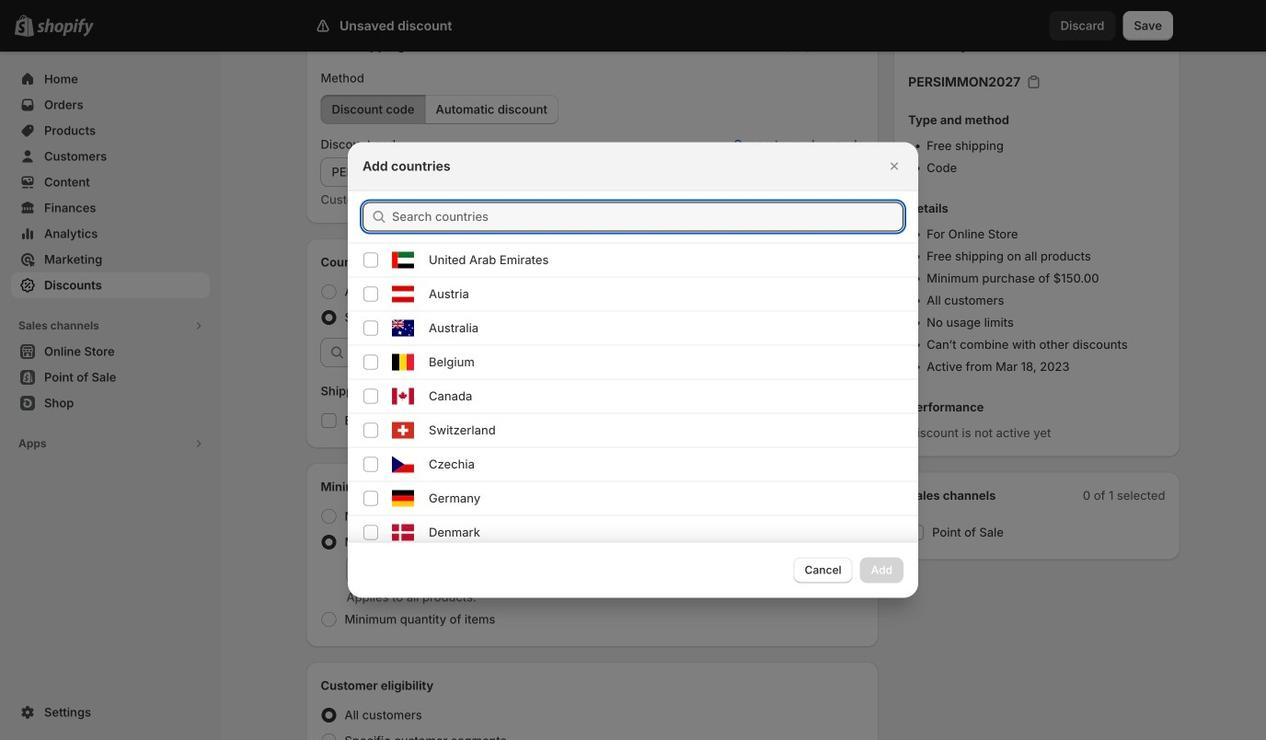 Task type: locate. For each thing, give the bounding box(es) containing it.
dialog
[[0, 142, 1267, 740]]

shopify image
[[37, 18, 94, 37]]

Search countries text field
[[392, 202, 904, 232]]



Task type: vqa. For each thing, say whether or not it's contained in the screenshot.
purchase
no



